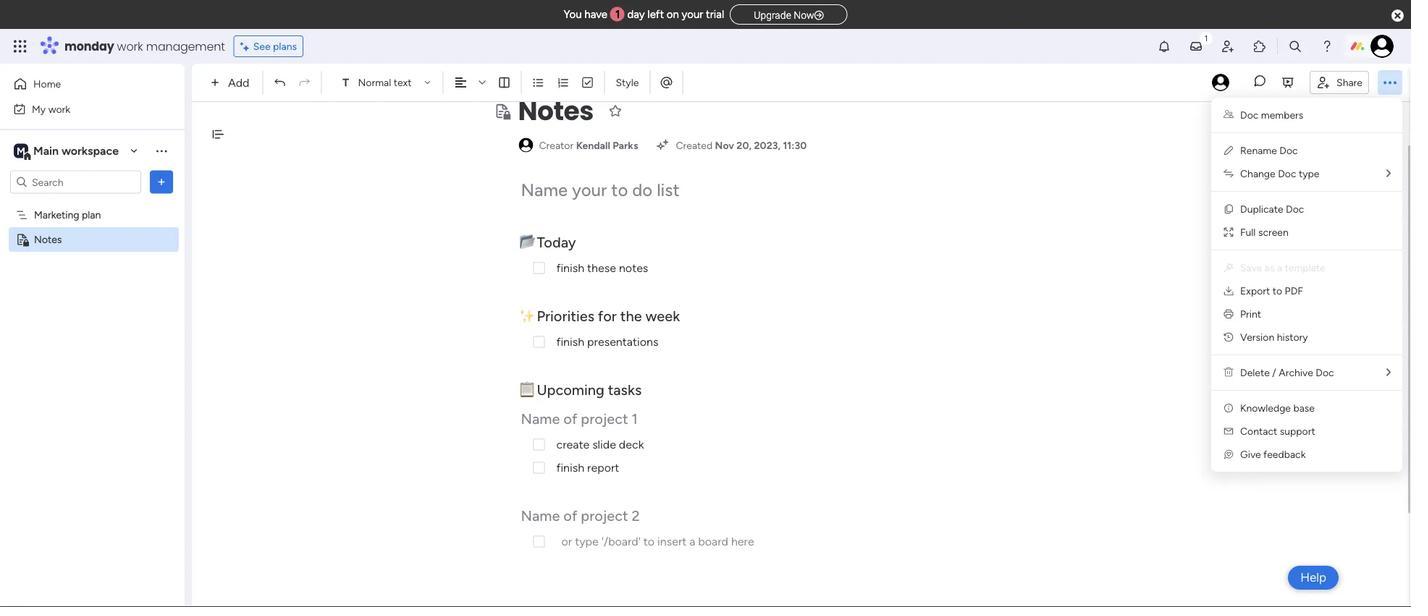 Task type: locate. For each thing, give the bounding box(es) containing it.
finish for finish report
[[557, 461, 584, 475]]

parks
[[613, 139, 638, 151]]

1 vertical spatial finish
[[557, 335, 584, 349]]

as
[[1265, 262, 1275, 274]]

doc
[[1240, 109, 1259, 121], [1280, 144, 1298, 157], [1278, 168, 1297, 180], [1286, 203, 1304, 215], [1316, 367, 1334, 379]]

2 vertical spatial service icon image
[[1223, 332, 1235, 343]]

doc up change doc type
[[1280, 144, 1298, 157]]

2 finish from the top
[[557, 335, 584, 349]]

Notes field
[[515, 92, 597, 130]]

finish down create
[[557, 461, 584, 475]]

doc left type
[[1278, 168, 1297, 180]]

workspace
[[61, 144, 119, 158]]

private board image inside list box
[[15, 233, 29, 247]]

knowledge base image
[[1223, 403, 1235, 414]]

2 list arrow image from the top
[[1387, 368, 1391, 378]]

plans
[[273, 40, 297, 53]]

0 vertical spatial private board image
[[494, 102, 511, 120]]

version
[[1240, 331, 1275, 344]]

20,
[[737, 139, 752, 151]]

save as a template menu item
[[1223, 259, 1391, 277]]

knowledge base
[[1240, 402, 1315, 415]]

kendall
[[576, 139, 610, 151]]

support
[[1280, 425, 1316, 438]]

see
[[253, 40, 271, 53]]

now
[[794, 9, 814, 21]]

doc for change
[[1278, 168, 1297, 180]]

week
[[646, 307, 680, 325]]

archive
[[1279, 367, 1313, 379]]

notes down the numbered list image
[[518, 93, 594, 129]]

1 vertical spatial service icon image
[[1223, 308, 1235, 320]]

doc right dapulse teams image
[[1240, 109, 1259, 121]]

doc for rename
[[1280, 144, 1298, 157]]

options image
[[154, 175, 169, 189]]

style button
[[609, 70, 646, 95]]

v2 change image
[[1224, 168, 1234, 180]]

mention image
[[659, 75, 674, 90]]

work for my
[[48, 103, 70, 115]]

finish down the priorities
[[557, 335, 584, 349]]

template
[[1285, 262, 1326, 274]]

rename doc image
[[1223, 145, 1235, 156]]

base
[[1294, 402, 1315, 415]]

doc for duplicate
[[1286, 203, 1304, 215]]

1
[[616, 8, 620, 21]]

created
[[676, 139, 713, 151]]

save as a template image
[[1223, 262, 1235, 274]]

finish down today
[[557, 261, 584, 275]]

layout image
[[498, 76, 511, 89]]

service icon image
[[1223, 285, 1235, 297], [1223, 308, 1235, 320], [1223, 332, 1235, 343]]

contact support image
[[1223, 426, 1235, 437]]

0 vertical spatial work
[[117, 38, 143, 54]]

1 horizontal spatial notes
[[518, 93, 594, 129]]

Search in workspace field
[[30, 174, 121, 190]]

contact support
[[1240, 425, 1316, 438]]

numbered list image
[[556, 76, 570, 89]]

finish these notes
[[557, 261, 648, 275]]

slide
[[592, 438, 616, 452]]

0 horizontal spatial work
[[48, 103, 70, 115]]

have
[[585, 8, 608, 21]]

invite members image
[[1221, 39, 1235, 54]]

doc up screen
[[1286, 203, 1304, 215]]

checklist image
[[581, 76, 594, 89]]

1 horizontal spatial work
[[117, 38, 143, 54]]

0 vertical spatial list arrow image
[[1387, 168, 1391, 179]]

1 vertical spatial notes
[[34, 234, 62, 246]]

list arrow image
[[1387, 168, 1391, 179], [1387, 368, 1391, 378]]

📋
[[519, 381, 533, 399]]

upgrade now link
[[730, 4, 848, 24]]

finish
[[557, 261, 584, 275], [557, 335, 584, 349], [557, 461, 584, 475]]

service icon image left print
[[1223, 308, 1235, 320]]

1 vertical spatial work
[[48, 103, 70, 115]]

give feedback
[[1240, 449, 1306, 461]]

v2 delete line image
[[1224, 367, 1234, 379]]

full screen
[[1240, 226, 1289, 239]]

1 finish from the top
[[557, 261, 584, 275]]

list box
[[0, 200, 185, 448]]

service icon image for export to pdf
[[1223, 285, 1235, 297]]

doc right archive
[[1316, 367, 1334, 379]]

option
[[0, 202, 185, 205]]

0 vertical spatial finish
[[557, 261, 584, 275]]

finish for finish presentations
[[557, 335, 584, 349]]

1 list arrow image from the top
[[1387, 168, 1391, 179]]

0 vertical spatial service icon image
[[1223, 285, 1235, 297]]

a
[[1277, 262, 1283, 274]]

select product image
[[13, 39, 28, 54]]

see plans button
[[234, 35, 304, 57]]

duplicate doc
[[1240, 203, 1304, 215]]

main workspace
[[33, 144, 119, 158]]

3 finish from the top
[[557, 461, 584, 475]]

service icon image down save as a template image at the right of the page
[[1223, 285, 1235, 297]]

2 service icon image from the top
[[1223, 308, 1235, 320]]

dapulse close image
[[1392, 8, 1404, 23]]

1 vertical spatial list arrow image
[[1387, 368, 1391, 378]]

history
[[1277, 331, 1308, 344]]

main
[[33, 144, 59, 158]]

0 vertical spatial notes
[[518, 93, 594, 129]]

/
[[1273, 367, 1277, 379]]

today
[[537, 234, 576, 251]]

inbox image
[[1189, 39, 1204, 54]]

1 vertical spatial private board image
[[15, 233, 29, 247]]

my work
[[32, 103, 70, 115]]

service icon image left version
[[1223, 332, 1235, 343]]

version history
[[1240, 331, 1308, 344]]

2 vertical spatial finish
[[557, 461, 584, 475]]

work right monday
[[117, 38, 143, 54]]

3 service icon image from the top
[[1223, 332, 1235, 343]]

created nov 20, 2023, 11:30
[[676, 139, 807, 151]]

style
[[616, 76, 639, 89]]

type
[[1299, 168, 1320, 180]]

contact
[[1240, 425, 1278, 438]]

1 service icon image from the top
[[1223, 285, 1235, 297]]

help
[[1301, 571, 1327, 585]]

notes down marketing
[[34, 234, 62, 246]]

0 horizontal spatial notes
[[34, 234, 62, 246]]

1 horizontal spatial private board image
[[494, 102, 511, 120]]

nov
[[715, 139, 734, 151]]

private board image
[[494, 102, 511, 120], [15, 233, 29, 247]]

work inside button
[[48, 103, 70, 115]]

knowledge
[[1240, 402, 1291, 415]]

work right my
[[48, 103, 70, 115]]

list box containing marketing plan
[[0, 200, 185, 448]]

workspace image
[[14, 143, 28, 159]]

✨ priorities for the week
[[519, 307, 680, 325]]

save as a template
[[1240, 262, 1326, 274]]

notes
[[518, 93, 594, 129], [34, 234, 62, 246]]

0 horizontal spatial private board image
[[15, 233, 29, 247]]

dapulse rightstroke image
[[814, 10, 824, 21]]

the
[[620, 307, 642, 325]]



Task type: vqa. For each thing, say whether or not it's contained in the screenshot.
1st Add to board from left
no



Task type: describe. For each thing, give the bounding box(es) containing it.
notes inside field
[[518, 93, 594, 129]]

monday
[[64, 38, 114, 54]]

share
[[1337, 76, 1363, 89]]

service icon image for version history
[[1223, 332, 1235, 343]]

m
[[17, 145, 25, 157]]

📂
[[519, 234, 533, 251]]

✨
[[519, 307, 533, 325]]

screen
[[1258, 226, 1289, 239]]

duplicate
[[1240, 203, 1284, 215]]

v2 ellipsis image
[[1384, 73, 1397, 92]]

on
[[667, 8, 679, 21]]

export
[[1240, 285, 1270, 297]]

see plans
[[253, 40, 297, 53]]

report
[[587, 461, 619, 475]]

workspace options image
[[154, 144, 169, 158]]

📂 today
[[519, 234, 580, 251]]

change
[[1240, 168, 1276, 180]]

print
[[1240, 308, 1262, 320]]

your
[[682, 8, 703, 21]]

list arrow image for change doc type
[[1387, 168, 1391, 179]]

home
[[33, 78, 61, 90]]

normal text
[[358, 76, 412, 89]]

create
[[557, 438, 590, 452]]

doc members
[[1240, 109, 1304, 121]]

marketing
[[34, 209, 79, 221]]

full screen image
[[1223, 227, 1235, 238]]

my work button
[[9, 97, 156, 121]]

upgrade now
[[754, 9, 814, 21]]

service icon image for print
[[1223, 308, 1235, 320]]

kendall parks image
[[1371, 35, 1394, 58]]

dapulse teams image
[[1224, 109, 1234, 121]]

give
[[1240, 449, 1261, 461]]

delete / archive doc
[[1240, 367, 1334, 379]]

create slide deck
[[557, 438, 644, 452]]

bulleted list image
[[532, 76, 545, 89]]

full
[[1240, 226, 1256, 239]]

notes
[[619, 261, 648, 275]]

plan
[[82, 209, 101, 221]]

management
[[146, 38, 225, 54]]

pdf
[[1285, 285, 1303, 297]]

list arrow image for delete / archive doc
[[1387, 368, 1391, 378]]

share button
[[1310, 71, 1369, 94]]

11:30
[[783, 139, 807, 151]]

marketing plan
[[34, 209, 101, 221]]

you have 1 day left on your trial
[[564, 8, 724, 21]]

to
[[1273, 285, 1283, 297]]

add
[[228, 76, 249, 89]]

add to favorites image
[[608, 104, 623, 118]]

📋 upcoming tasks
[[519, 381, 642, 399]]

help button
[[1288, 566, 1339, 590]]

search everything image
[[1288, 39, 1303, 54]]

finish for finish these notes
[[557, 261, 584, 275]]

these
[[587, 261, 616, 275]]

day
[[627, 8, 645, 21]]

feedback
[[1264, 449, 1306, 461]]

apps image
[[1253, 39, 1267, 54]]

help image
[[1320, 39, 1335, 54]]

change doc type
[[1240, 168, 1320, 180]]

for
[[598, 307, 617, 325]]

text
[[394, 76, 412, 89]]

monday work management
[[64, 38, 225, 54]]

home button
[[9, 72, 156, 96]]

creator kendall parks
[[539, 139, 638, 151]]

finish report
[[557, 461, 619, 475]]

give feedback image
[[1223, 449, 1235, 461]]

finish presentations
[[557, 335, 659, 349]]

duplicate doc image
[[1223, 203, 1235, 215]]

priorities
[[537, 307, 595, 325]]

members
[[1261, 109, 1304, 121]]

creator
[[539, 139, 574, 151]]

left
[[648, 8, 664, 21]]

upcoming
[[537, 381, 605, 399]]

trial
[[706, 8, 724, 21]]

undo ⌘+z image
[[273, 76, 286, 89]]

save
[[1240, 262, 1262, 274]]

add button
[[205, 71, 258, 94]]

delete
[[1240, 367, 1270, 379]]

rename
[[1240, 144, 1277, 157]]

board activity image
[[1212, 74, 1230, 91]]

my
[[32, 103, 46, 115]]

deck
[[619, 438, 644, 452]]

you
[[564, 8, 582, 21]]

export to pdf
[[1240, 285, 1303, 297]]

notifications image
[[1157, 39, 1172, 54]]

notes inside list box
[[34, 234, 62, 246]]

work for monday
[[117, 38, 143, 54]]

tasks
[[608, 381, 642, 399]]

presentations
[[587, 335, 659, 349]]

workspace selection element
[[14, 142, 121, 161]]

1 image
[[1200, 30, 1213, 46]]

rename doc
[[1240, 144, 1298, 157]]

normal
[[358, 76, 391, 89]]



